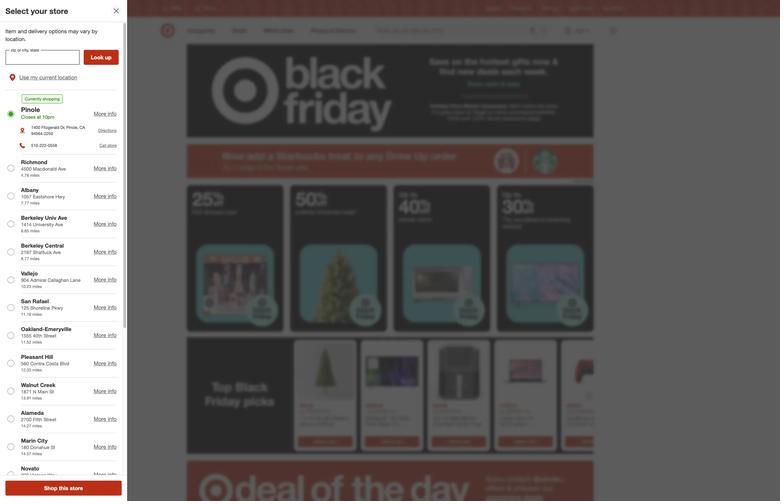 Task type: describe. For each thing, give the bounding box(es) containing it.
now
[[533, 56, 550, 67]]

50
[[296, 187, 327, 210]]

items
[[496, 109, 509, 115]]

1871
[[21, 389, 32, 394]]

2700
[[21, 417, 32, 422]]

goes
[[441, 109, 452, 115]]

score today's ◎ circle tm offers & preview our
[[486, 474, 564, 493]]

circle
[[582, 6, 592, 11]]

$74.99
[[574, 409, 586, 414]]

25
[[192, 187, 224, 210]]

11.52
[[21, 340, 31, 345]]

more for berkeley univ ave
[[94, 221, 106, 227]]

cart for $259.99
[[395, 439, 403, 444]]

emeryville
[[45, 326, 71, 333]]

lane
[[70, 277, 81, 283]]

What can we help you find? suggestions appear below search field
[[373, 23, 542, 38]]

fifth
[[33, 417, 42, 422]]

air
[[464, 421, 470, 427]]

target black friday image for fao schwarz toys*
[[187, 235, 283, 332]]

search button
[[537, 23, 554, 39]]

sale for $50.00
[[322, 409, 330, 414]]

sponsored
[[574, 178, 594, 184]]

to for $50.00
[[323, 439, 327, 444]]

at inside we'll match the price if it goes lower at target on items purchased between 10/22 and 12/24. some exclusions apply.
[[467, 109, 472, 115]]

berkeley central 2187 shattuck ave 8.77 miles
[[21, 242, 64, 261]]

streaming
[[547, 216, 571, 223]]

schwarz
[[204, 209, 225, 215]]

look up
[[91, 54, 112, 61]]

more for pleasant hill
[[94, 360, 106, 367]]

add to cart button for $50.00
[[298, 436, 353, 447]]

200
[[21, 472, 29, 478]]

hill
[[45, 354, 53, 360]]

devices*
[[503, 223, 523, 230]]

11.16
[[21, 312, 31, 317]]

miles inside berkeley univ ave 1414 university ave 8.65 miles
[[30, 228, 40, 233]]

10/22
[[447, 115, 460, 122]]

friday
[[205, 394, 240, 408]]

redcard link
[[542, 6, 559, 11]]

vallejo
[[21, 270, 38, 277]]

holiday
[[430, 103, 449, 109]]

reg for $259.99
[[366, 409, 372, 414]]

& inside tvs, soundbars & streaming devices*
[[542, 216, 545, 223]]

target circle link
[[570, 6, 592, 11]]

pinole closes at 10pm
[[21, 105, 54, 120]]

more info for novato
[[94, 471, 117, 478]]

- inside $49.99 reg $74.99 sale dualsense wireless controller for playstation 5 - volcanic red
[[596, 427, 598, 433]]

1400 fitzgerald dr, pinole, ca 94564-2250
[[31, 125, 85, 136]]

add for $50.00
[[314, 439, 322, 444]]

10.23
[[21, 284, 31, 289]]

info for pleasant hill
[[108, 360, 117, 367]]

black friday deals image
[[187, 44, 594, 137]]

and inside the "item and delivery options may vary by location."
[[18, 28, 27, 35]]

94564-
[[31, 131, 44, 136]]

add to cart button for $259.99
[[365, 436, 420, 447]]

redcard
[[542, 6, 559, 11]]

4.78
[[21, 173, 29, 178]]

lenovo slim 14" chromebook - mediatek processor - 4gb ram - 64gb flash storage - blue (82xj002dus) image
[[497, 343, 555, 400]]

info for alameda
[[108, 416, 117, 422]]

add to cart button for $39.99
[[432, 436, 486, 447]]

180
[[21, 444, 29, 450]]

our
[[542, 483, 554, 493]]

ave down univ
[[55, 222, 63, 227]]

add to cart button for $49.99
[[565, 436, 620, 447]]

$39.99
[[433, 403, 447, 409]]

select your store dialog
[[0, 0, 127, 501]]

find stores
[[603, 6, 624, 11]]

miles inside the alameda 2700 fifth street 14.27 miles
[[32, 423, 42, 428]]

match
[[464, 103, 480, 109]]

select
[[5, 6, 29, 15]]

25 fao schwarz toys*
[[192, 187, 238, 215]]

more info link for richmond
[[94, 165, 117, 172]]

none text field inside select your store dialog
[[5, 50, 80, 65]]

info for oakland-emeryville
[[108, 332, 117, 339]]

vallejo 904 admiral callaghan lane 10.23 miles
[[21, 270, 81, 289]]

info for vallejo
[[108, 276, 117, 283]]

kitchen
[[461, 415, 477, 421]]

more info for albany
[[94, 193, 117, 199]]

more info for vallejo
[[94, 276, 117, 283]]

rafael
[[32, 298, 49, 305]]

call store
[[100, 143, 117, 148]]

berkeley for berkeley univ ave
[[21, 214, 43, 221]]

pkwy
[[52, 305, 63, 311]]

50 artificial christmas trees*
[[296, 187, 357, 215]]

more info link for berkeley central
[[94, 248, 117, 255]]

& left the save
[[501, 80, 505, 87]]

current
[[39, 74, 57, 81]]

call store link
[[100, 143, 117, 148]]

shoreline
[[30, 305, 50, 311]]

$79.99
[[440, 409, 452, 414]]

cart for $149.99
[[529, 439, 537, 444]]

& inside save on the hottest gifts now & find new deals each week.
[[553, 56, 559, 67]]

gifts
[[512, 56, 531, 67]]

12/24.
[[472, 115, 486, 122]]

14.57
[[21, 451, 31, 456]]

4k
[[390, 415, 396, 421]]

may
[[68, 28, 79, 35]]

more info link for pinole
[[94, 110, 117, 117]]

sale for $49.99
[[587, 409, 595, 414]]

today's
[[508, 474, 532, 483]]

kitchen items*
[[399, 216, 434, 223]]

shopping
[[43, 96, 60, 101]]

target black friday image for artificial christmas trees*
[[290, 235, 387, 332]]

pinole,
[[66, 125, 78, 130]]

reg for $49.99
[[567, 409, 573, 414]]

more info link for san rafael
[[94, 304, 117, 311]]

add to cart for $149.99
[[515, 439, 537, 444]]

item
[[5, 28, 16, 35]]

if
[[432, 109, 435, 115]]

alameda 2700 fifth street 14.27 miles
[[21, 409, 56, 428]]

week.
[[524, 66, 549, 77]]

shop for shop early & save
[[468, 80, 483, 87]]

playstation
[[567, 427, 591, 433]]

more info for walnut creek
[[94, 388, 117, 395]]

la
[[442, 415, 447, 421]]

richmond 4500 macdonald ave 4.78 miles
[[21, 159, 66, 178]]

registry link
[[486, 6, 501, 11]]

sale for $149.99
[[523, 409, 531, 414]]

on inside save on the hottest gifts now & find new deals each week.
[[452, 56, 462, 67]]

more info link for vallejo
[[94, 276, 117, 283]]

the for match
[[538, 103, 545, 109]]

904
[[21, 277, 29, 283]]

add to cart for $49.99
[[582, 439, 604, 444]]

info for berkeley univ ave
[[108, 221, 117, 227]]

walnut
[[21, 382, 39, 388]]

reg for $149.99
[[500, 409, 506, 414]]

controller
[[567, 421, 588, 427]]

use my current location
[[19, 74, 77, 81]]

ave inside richmond 4500 macdonald ave 4.78 miles
[[58, 166, 66, 172]]

holiday price match guarantee:
[[430, 103, 508, 109]]

more info for oakland-emeryville
[[94, 332, 117, 339]]

target inside we'll match the price if it goes lower at target on items purchased between 10/22 and 12/24. some exclusions apply.
[[473, 109, 487, 115]]

info for novato
[[108, 471, 117, 478]]

your
[[31, 6, 47, 15]]

222-
[[40, 143, 48, 148]]

carousel region
[[187, 337, 624, 461]]

sur la table kitchen essentials 5qt air fryer image
[[430, 343, 488, 400]]

info for berkeley central
[[108, 248, 117, 255]]

miles inside vallejo 904 admiral callaghan lane 10.23 miles
[[32, 284, 42, 289]]

fao
[[192, 209, 202, 215]]

miles inside berkeley central 2187 shattuck ave 8.77 miles
[[30, 256, 40, 261]]

more info link for novato
[[94, 471, 117, 478]]

directions link
[[98, 128, 117, 133]]

ave inside berkeley central 2187 shattuck ave 8.77 miles
[[53, 249, 61, 255]]

lower
[[453, 109, 466, 115]]

more info for alameda
[[94, 416, 117, 422]]

add to cart for $50.00
[[314, 439, 336, 444]]

cart for $50.00
[[328, 439, 336, 444]]

2 horizontal spatial store
[[108, 143, 117, 148]]

central
[[45, 242, 64, 249]]

store for shop this store
[[70, 485, 83, 492]]

n
[[33, 389, 36, 394]]

toys*
[[226, 209, 238, 215]]

more info for pleasant hill
[[94, 360, 117, 367]]

delivery
[[28, 28, 47, 35]]



Task type: vqa. For each thing, say whether or not it's contained in the screenshot.


Task type: locate. For each thing, give the bounding box(es) containing it.
13 more info from the top
[[94, 471, 117, 478]]

0 vertical spatial berkeley
[[21, 214, 43, 221]]

find stores link
[[603, 6, 624, 11]]

hwy
[[55, 194, 65, 199]]

miles down n
[[32, 395, 42, 401]]

1 horizontal spatial up
[[503, 190, 512, 199]]

13 more info link from the top
[[94, 471, 117, 478]]

5 more info link from the top
[[94, 248, 117, 255]]

1 horizontal spatial shop
[[468, 80, 483, 87]]

miles inside oakland-emeryville 1555 40th street 11.52 miles
[[32, 340, 42, 345]]

0 vertical spatial pinole
[[204, 6, 215, 11]]

on left the items
[[489, 109, 495, 115]]

1 horizontal spatial store
[[70, 485, 83, 492]]

berkeley up 2187
[[21, 242, 43, 249]]

add down $100.00 at left
[[314, 439, 322, 444]]

add to cart down $299.99
[[515, 439, 537, 444]]

ave down central
[[53, 249, 61, 255]]

$149.99
[[500, 403, 517, 409]]

info for pinole
[[108, 110, 117, 117]]

find
[[603, 6, 611, 11]]

add to cart button down 5qt
[[432, 436, 486, 447]]

ad
[[527, 6, 532, 11]]

1 vertical spatial berkeley
[[21, 242, 43, 249]]

at inside 'pinole closes at 10pm'
[[37, 114, 41, 120]]

2 add to cart button from the left
[[365, 436, 420, 447]]

target inside target circle link
[[570, 6, 581, 11]]

& right now
[[553, 56, 559, 67]]

1 horizontal spatial pinole
[[204, 6, 215, 11]]

miles right 8.77
[[30, 256, 40, 261]]

add down $299.99
[[515, 439, 523, 444]]

3 more from the top
[[94, 193, 106, 199]]

0 vertical spatial street
[[44, 333, 56, 339]]

store
[[49, 6, 68, 15], [108, 143, 117, 148], [70, 485, 83, 492]]

& inside score today's ◎ circle tm offers & preview our
[[507, 483, 512, 493]]

miles down "admiral"
[[32, 284, 42, 289]]

target left circle
[[570, 6, 581, 11]]

1 vertical spatial and
[[461, 115, 470, 122]]

2 sale from the left
[[389, 409, 397, 414]]

3 add to cart button from the left
[[432, 436, 486, 447]]

miles down the 40th
[[32, 340, 42, 345]]

1 vertical spatial st
[[51, 444, 55, 450]]

purchase
[[383, 433, 403, 439]]

5
[[592, 427, 595, 433]]

up to up tvs,
[[503, 190, 521, 199]]

to for $149.99
[[524, 439, 528, 444]]

street down emeryville
[[44, 333, 56, 339]]

more for san rafael
[[94, 304, 106, 311]]

miles right 7.77
[[30, 200, 40, 206]]

7 more info link from the top
[[94, 304, 117, 311]]

1 add to cart from the left
[[314, 439, 336, 444]]

pinole inside 'pinole closes at 10pm'
[[21, 105, 40, 113]]

add to cart down 5
[[582, 439, 604, 444]]

ave
[[58, 166, 66, 172], [58, 214, 67, 221], [55, 222, 63, 227], [53, 249, 61, 255]]

1 horizontal spatial the
[[538, 103, 545, 109]]

qled
[[397, 415, 410, 421]]

purchased
[[510, 109, 535, 115]]

4 add to cart button from the left
[[499, 436, 553, 447]]

2 vertical spatial store
[[70, 485, 83, 492]]

1 berkeley from the top
[[21, 214, 43, 221]]

0 vertical spatial on
[[452, 56, 462, 67]]

6 more info link from the top
[[94, 276, 117, 283]]

pinole for pinole closes at 10pm
[[21, 105, 40, 113]]

0 horizontal spatial up
[[399, 190, 409, 199]]

8.65
[[21, 228, 29, 233]]

sale up table
[[454, 409, 461, 414]]

store right this
[[70, 485, 83, 492]]

philips 50" 4k qled roku smart tv - 50pul7973/f7 - special purchase image
[[364, 343, 421, 400]]

more for alameda
[[94, 416, 106, 422]]

save
[[507, 80, 521, 87]]

0 horizontal spatial target
[[473, 109, 487, 115]]

the inside we'll match the price if it goes lower at target on items purchased between 10/22 and 12/24. some exclusions apply.
[[538, 103, 545, 109]]

7 more info from the top
[[94, 304, 117, 311]]

top
[[211, 380, 232, 394]]

125
[[21, 305, 29, 311]]

add to cart down 5qt
[[448, 439, 470, 444]]

target
[[570, 6, 581, 11], [473, 109, 487, 115]]

5 cart from the left
[[596, 439, 604, 444]]

1 vertical spatial street
[[44, 417, 56, 422]]

11 more info from the top
[[94, 416, 117, 422]]

more info link for berkeley univ ave
[[94, 221, 117, 227]]

st inside walnut creek 1871 n main st 13.91 miles
[[49, 389, 54, 394]]

4500
[[21, 166, 32, 172]]

0 vertical spatial and
[[18, 28, 27, 35]]

ave right univ
[[58, 214, 67, 221]]

2 add to cart from the left
[[381, 439, 403, 444]]

reg inside $49.99 reg $74.99 sale dualsense wireless controller for playstation 5 - volcanic red
[[567, 409, 573, 414]]

$279.99
[[373, 409, 388, 414]]

up up kitchen
[[399, 190, 409, 199]]

2 cart from the left
[[395, 439, 403, 444]]

1 up to from the left
[[399, 190, 418, 199]]

novato
[[21, 465, 39, 472]]

0 horizontal spatial shop
[[44, 485, 57, 492]]

2 more info link from the top
[[94, 165, 117, 172]]

target left some
[[473, 109, 487, 115]]

3 more info from the top
[[94, 193, 117, 199]]

tvs,
[[503, 216, 513, 223]]

6 more from the top
[[94, 276, 106, 283]]

alameda
[[21, 409, 44, 416]]

add to cart button down "50pul7973/f7"
[[365, 436, 420, 447]]

street inside oakland-emeryville 1555 40th street 11.52 miles
[[44, 333, 56, 339]]

miles down fifth
[[32, 423, 42, 428]]

add for $149.99
[[515, 439, 523, 444]]

more info link for albany
[[94, 193, 117, 199]]

to for $39.99
[[457, 439, 461, 444]]

2 target black friday image from the left
[[290, 235, 387, 332]]

reg inside $149.99 reg $299.99 sale
[[500, 409, 506, 414]]

1 sale from the left
[[322, 409, 330, 414]]

picks
[[244, 394, 275, 408]]

more for oakland-emeryville
[[94, 332, 106, 339]]

table
[[448, 415, 459, 421]]

univ
[[45, 214, 56, 221]]

on inside we'll match the price if it goes lower at target on items purchased between 10/22 and 12/24. some exclusions apply.
[[489, 109, 495, 115]]

- right tv on the bottom right of page
[[400, 421, 402, 427]]

2 reg from the left
[[366, 409, 372, 414]]

more info for richmond
[[94, 165, 117, 172]]

0 horizontal spatial at
[[37, 114, 41, 120]]

target black friday image for tvs, soundbars & streaming devices*
[[497, 235, 594, 332]]

reg down $149.99
[[500, 409, 506, 414]]

weekly ad link
[[512, 6, 532, 11]]

0 vertical spatial st
[[49, 389, 54, 394]]

2 street from the top
[[44, 417, 56, 422]]

sale inside the $50.00 reg $100.00 sale
[[322, 409, 330, 414]]

miles right 4.78
[[30, 173, 40, 178]]

up to up kitchen
[[399, 190, 418, 199]]

target circle
[[570, 6, 592, 11]]

and right 10/22
[[461, 115, 470, 122]]

miles inside san rafael 125 shoreline pkwy 11.16 miles
[[32, 312, 42, 317]]

reg inside $39.99 reg $79.99 sale sur la table kitchen essentials 5qt air fryer
[[433, 409, 439, 414]]

1 horizontal spatial up to
[[503, 190, 521, 199]]

st down creek
[[49, 389, 54, 394]]

add to cart down purchase
[[381, 439, 403, 444]]

shop inside button
[[44, 485, 57, 492]]

4 sale from the left
[[523, 409, 531, 414]]

4 more info link from the top
[[94, 221, 117, 227]]

3 info from the top
[[108, 193, 117, 199]]

10 info from the top
[[108, 388, 117, 395]]

berkeley for berkeley central
[[21, 242, 43, 249]]

None radio
[[7, 111, 14, 117], [7, 193, 14, 200], [7, 221, 14, 227], [7, 276, 14, 283], [7, 332, 14, 339], [7, 360, 14, 367], [7, 388, 14, 395], [7, 444, 14, 450], [7, 111, 14, 117], [7, 193, 14, 200], [7, 221, 14, 227], [7, 276, 14, 283], [7, 332, 14, 339], [7, 360, 14, 367], [7, 388, 14, 395], [7, 444, 14, 450]]

50"
[[382, 415, 389, 421]]

dualsense
[[567, 415, 590, 421]]

3 more info link from the top
[[94, 193, 117, 199]]

8 more info link from the top
[[94, 332, 117, 339]]

cart for $39.99
[[462, 439, 470, 444]]

shop this store
[[44, 485, 83, 492]]

more info for san rafael
[[94, 304, 117, 311]]

1 up from the left
[[399, 190, 409, 199]]

cart for $49.99
[[596, 439, 604, 444]]

add down essentials
[[448, 439, 456, 444]]

add to cart button down 5
[[565, 436, 620, 447]]

more info for berkeley central
[[94, 248, 117, 255]]

9 info from the top
[[108, 360, 117, 367]]

target black friday image for kitchen items*
[[394, 235, 490, 332]]

trees*
[[342, 209, 357, 215]]

add for $39.99
[[448, 439, 456, 444]]

info for san rafael
[[108, 304, 117, 311]]

street inside the alameda 2700 fifth street 14.27 miles
[[44, 417, 56, 422]]

more for richmond
[[94, 165, 106, 172]]

reg for $50.00
[[299, 409, 305, 414]]

select your store
[[5, 6, 68, 15]]

0 horizontal spatial pinole
[[21, 105, 40, 113]]

reg inside $259.99 reg $279.99 sale philips 50" 4k qled roku smart tv - 50pul7973/f7 - special purchase
[[366, 409, 372, 414]]

13 info from the top
[[108, 471, 117, 478]]

510-
[[31, 143, 40, 148]]

we'll match the price if it goes lower at target on items purchased between 10/22 and 12/24. some exclusions apply.
[[432, 103, 558, 122]]

sale inside $39.99 reg $79.99 sale sur la table kitchen essentials 5qt air fryer
[[454, 409, 461, 414]]

reg down $259.99
[[366, 409, 372, 414]]

oakland-emeryville 1555 40th street 11.52 miles
[[21, 326, 71, 345]]

more for walnut creek
[[94, 388, 106, 395]]

for
[[589, 421, 595, 427]]

berkeley up '1414' at top left
[[21, 214, 43, 221]]

sale for $259.99
[[389, 409, 397, 414]]

red
[[567, 433, 575, 439]]

1 vertical spatial shop
[[44, 485, 57, 492]]

more info for marin city
[[94, 443, 117, 450]]

sale inside $149.99 reg $299.99 sale
[[523, 409, 531, 414]]

0 vertical spatial store
[[49, 6, 68, 15]]

add to cart for $39.99
[[448, 439, 470, 444]]

at right lower
[[467, 109, 472, 115]]

3 reg from the left
[[433, 409, 439, 414]]

8 more from the top
[[94, 332, 106, 339]]

12 info from the top
[[108, 443, 117, 450]]

item and delivery options may vary by location.
[[5, 28, 98, 42]]

the for on
[[465, 56, 478, 67]]

more info link for oakland-emeryville
[[94, 332, 117, 339]]

1 street from the top
[[44, 333, 56, 339]]

0 horizontal spatial the
[[465, 56, 478, 67]]

miles inside albany 1057 eastshore hwy 7.77 miles
[[30, 200, 40, 206]]

up up tvs,
[[503, 190, 512, 199]]

None text field
[[5, 50, 80, 65]]

ave right macdonald
[[58, 166, 66, 172]]

1400
[[31, 125, 40, 130]]

reg down $50.00
[[299, 409, 305, 414]]

store right your at the left top
[[49, 6, 68, 15]]

3 cart from the left
[[462, 439, 470, 444]]

4 add to cart from the left
[[515, 439, 537, 444]]

berkeley inside berkeley central 2187 shattuck ave 8.77 miles
[[21, 242, 43, 249]]

2 up from the left
[[503, 190, 512, 199]]

the inside save on the hottest gifts now & find new deals each week.
[[465, 56, 478, 67]]

more info link for walnut creek
[[94, 388, 117, 395]]

stores
[[612, 6, 624, 11]]

store right call at the left of the page
[[108, 143, 117, 148]]

and up location.
[[18, 28, 27, 35]]

1 more info link from the top
[[94, 110, 117, 117]]

10 more info link from the top
[[94, 388, 117, 395]]

8 info from the top
[[108, 332, 117, 339]]

advertisement region
[[187, 144, 594, 178]]

9 more info link from the top
[[94, 360, 117, 367]]

more for vallejo
[[94, 276, 106, 283]]

sale right $100.00 at left
[[322, 409, 330, 414]]

reg for $39.99
[[433, 409, 439, 414]]

9 more from the top
[[94, 360, 106, 367]]

sale right $299.99
[[523, 409, 531, 414]]

1 add from the left
[[314, 439, 322, 444]]

miles inside walnut creek 1871 n main st 13.91 miles
[[32, 395, 42, 401]]

callaghan
[[48, 277, 69, 283]]

12 more info from the top
[[94, 443, 117, 450]]

5 more info from the top
[[94, 248, 117, 255]]

1 vertical spatial store
[[108, 143, 117, 148]]

miles
[[30, 173, 40, 178], [30, 200, 40, 206], [30, 228, 40, 233], [30, 256, 40, 261], [32, 284, 42, 289], [32, 312, 42, 317], [32, 340, 42, 345], [32, 368, 42, 373], [32, 395, 42, 401], [32, 423, 42, 428], [32, 451, 42, 456]]

2187
[[21, 249, 32, 255]]

5 add to cart from the left
[[582, 439, 604, 444]]

miles down shoreline
[[32, 312, 42, 317]]

search
[[537, 28, 554, 34]]

10pm
[[42, 114, 54, 120]]

8 more info from the top
[[94, 332, 117, 339]]

pinole for pinole
[[204, 6, 215, 11]]

$49.99 reg $74.99 sale dualsense wireless controller for playstation 5 - volcanic red
[[567, 403, 617, 439]]

- right 5
[[596, 427, 598, 433]]

1 vertical spatial pinole
[[21, 105, 40, 113]]

look
[[91, 54, 104, 61]]

1 more info from the top
[[94, 110, 117, 117]]

the left the hottest
[[465, 56, 478, 67]]

& left streaming
[[542, 216, 545, 223]]

0 vertical spatial shop
[[468, 80, 483, 87]]

reg down $49.99
[[567, 409, 573, 414]]

donahue
[[30, 444, 49, 450]]

more for berkeley central
[[94, 248, 106, 255]]

$50.00 reg $100.00 sale
[[299, 403, 330, 414]]

miles down contra
[[32, 368, 42, 373]]

sale up 4k
[[389, 409, 397, 414]]

location.
[[5, 36, 26, 42]]

berkeley univ ave 1414 university ave 8.65 miles
[[21, 214, 67, 233]]

12 more info link from the top
[[94, 443, 117, 450]]

5 add to cart button from the left
[[565, 436, 620, 447]]

4 add from the left
[[515, 439, 523, 444]]

philips
[[366, 415, 380, 421]]

reg inside the $50.00 reg $100.00 sale
[[299, 409, 305, 414]]

1 vertical spatial target
[[473, 109, 487, 115]]

1 horizontal spatial at
[[467, 109, 472, 115]]

info for marin city
[[108, 443, 117, 450]]

st inside marin city 180 donahue st 14.57 miles
[[51, 444, 55, 450]]

volcanic
[[599, 427, 617, 433]]

pinole inside dropdown button
[[204, 6, 215, 11]]

4 more from the top
[[94, 221, 106, 227]]

1 more from the top
[[94, 110, 106, 117]]

store inside button
[[70, 485, 83, 492]]

2 more from the top
[[94, 165, 106, 172]]

berkeley
[[21, 214, 43, 221], [21, 242, 43, 249]]

0558
[[48, 143, 57, 148]]

more info for pinole
[[94, 110, 117, 117]]

1 vertical spatial the
[[538, 103, 545, 109]]

1 add to cart button from the left
[[298, 436, 353, 447]]

store for select your store
[[49, 6, 68, 15]]

add for $259.99
[[381, 439, 389, 444]]

street
[[44, 333, 56, 339], [44, 417, 56, 422]]

soundbars
[[514, 216, 540, 223]]

2 berkeley from the top
[[21, 242, 43, 249]]

more for marin city
[[94, 443, 106, 450]]

3 add to cart from the left
[[448, 439, 470, 444]]

and inside we'll match the price if it goes lower at target on items purchased between 10/22 and 12/24. some exclusions apply.
[[461, 115, 470, 122]]

target black friday image
[[187, 235, 283, 332], [290, 235, 387, 332], [394, 235, 490, 332], [497, 235, 594, 332]]

5 more from the top
[[94, 248, 106, 255]]

13 more from the top
[[94, 471, 106, 478]]

add for $49.99
[[582, 439, 590, 444]]

4 info from the top
[[108, 221, 117, 227]]

1 target black friday image from the left
[[187, 235, 283, 332]]

vintage
[[30, 472, 46, 478]]

- up purchase
[[400, 427, 401, 433]]

0 horizontal spatial up to
[[399, 190, 418, 199]]

7 more from the top
[[94, 304, 106, 311]]

more info
[[94, 110, 117, 117], [94, 165, 117, 172], [94, 193, 117, 199], [94, 221, 117, 227], [94, 248, 117, 255], [94, 276, 117, 283], [94, 304, 117, 311], [94, 332, 117, 339], [94, 360, 117, 367], [94, 388, 117, 395], [94, 416, 117, 422], [94, 443, 117, 450], [94, 471, 117, 478]]

more for novato
[[94, 471, 106, 478]]

7.77
[[21, 200, 29, 206]]

2 info from the top
[[108, 165, 117, 172]]

up for 30
[[503, 190, 512, 199]]

miles down donahue
[[32, 451, 42, 456]]

info for walnut creek
[[108, 388, 117, 395]]

the left price
[[538, 103, 545, 109]]

3 target black friday image from the left
[[394, 235, 490, 332]]

11 info from the top
[[108, 416, 117, 422]]

marin city 180 donahue st 14.57 miles
[[21, 437, 55, 456]]

5 add from the left
[[582, 439, 590, 444]]

2 up to from the left
[[503, 190, 521, 199]]

way
[[48, 472, 57, 478]]

◎
[[534, 476, 541, 483]]

sale for $39.99
[[454, 409, 461, 414]]

berkeley inside berkeley univ ave 1414 university ave 8.65 miles
[[21, 214, 43, 221]]

5 sale from the left
[[587, 409, 595, 414]]

target deal of the day image
[[187, 461, 594, 501]]

creek
[[40, 382, 56, 388]]

reg up sur
[[433, 409, 439, 414]]

add to cart button down $299.99
[[499, 436, 553, 447]]

1 info from the top
[[108, 110, 117, 117]]

add down purchase
[[381, 439, 389, 444]]

wireless
[[591, 415, 609, 421]]

7.5' pre-lit led alberta spruce artificial christmas tree warm white lights - wondershop™ image
[[297, 343, 354, 400]]

10 more from the top
[[94, 388, 106, 395]]

to for $49.99
[[591, 439, 595, 444]]

more info link for marin city
[[94, 443, 117, 450]]

shop for shop this store
[[44, 485, 57, 492]]

info for albany
[[108, 193, 117, 199]]

0 horizontal spatial on
[[452, 56, 462, 67]]

7 info from the top
[[108, 304, 117, 311]]

$100.00
[[307, 409, 321, 414]]

miles inside marin city 180 donahue st 14.57 miles
[[32, 451, 42, 456]]

3 add from the left
[[448, 439, 456, 444]]

2 add from the left
[[381, 439, 389, 444]]

add
[[314, 439, 322, 444], [381, 439, 389, 444], [448, 439, 456, 444], [515, 439, 523, 444], [582, 439, 590, 444]]

at left 10pm
[[37, 114, 41, 120]]

None radio
[[7, 165, 14, 172], [7, 249, 14, 255], [7, 304, 14, 311], [7, 416, 14, 423], [7, 471, 14, 478], [7, 165, 14, 172], [7, 249, 14, 255], [7, 304, 14, 311], [7, 416, 14, 423], [7, 471, 14, 478]]

up to for 30
[[503, 190, 521, 199]]

st
[[49, 389, 54, 394], [51, 444, 55, 450]]

currently
[[25, 96, 41, 101]]

miles inside pleasant hill 560 contra costa blvd 12.33 miles
[[32, 368, 42, 373]]

1 horizontal spatial on
[[489, 109, 495, 115]]

more info link for pleasant hill
[[94, 360, 117, 367]]

4 target black friday image from the left
[[497, 235, 594, 332]]

$259.99
[[366, 403, 383, 409]]

up to for 40
[[399, 190, 418, 199]]

miles inside richmond 4500 macdonald ave 4.78 miles
[[30, 173, 40, 178]]

5qt
[[456, 421, 463, 427]]

shop down new
[[468, 80, 483, 87]]

call
[[100, 143, 106, 148]]

6 info from the top
[[108, 276, 117, 283]]

more for albany
[[94, 193, 106, 199]]

ca
[[80, 125, 85, 130]]

up for 40
[[399, 190, 409, 199]]

sale inside $49.99 reg $74.99 sale dualsense wireless controller for playstation 5 - volcanic red
[[587, 409, 595, 414]]

3 sale from the left
[[454, 409, 461, 414]]

1414
[[21, 222, 32, 227]]

4 more info from the top
[[94, 221, 117, 227]]

san rafael 125 shoreline pkwy 11.16 miles
[[21, 298, 63, 317]]

2 more info from the top
[[94, 165, 117, 172]]

add to cart for $259.99
[[381, 439, 403, 444]]

6 more info from the top
[[94, 276, 117, 283]]

0 vertical spatial target
[[570, 6, 581, 11]]

0 horizontal spatial and
[[18, 28, 27, 35]]

1 horizontal spatial target
[[570, 6, 581, 11]]

dualsense wireless controller for playstation 5 - volcanic red image
[[564, 343, 621, 400]]

sale up wireless
[[587, 409, 595, 414]]

1 vertical spatial on
[[489, 109, 495, 115]]

st right donahue
[[51, 444, 55, 450]]

sale inside $259.99 reg $279.99 sale philips 50" 4k qled roku smart tv - 50pul7973/f7 - special purchase
[[389, 409, 397, 414]]

0 vertical spatial the
[[465, 56, 478, 67]]

0 horizontal spatial store
[[49, 6, 68, 15]]

walnut creek 1871 n main st 13.91 miles
[[21, 382, 56, 401]]

4 cart from the left
[[529, 439, 537, 444]]

10 more info from the top
[[94, 388, 117, 395]]

info for richmond
[[108, 165, 117, 172]]

vary
[[80, 28, 90, 35]]

to for $259.99
[[390, 439, 394, 444]]

miles right 8.65
[[30, 228, 40, 233]]

street right fifth
[[44, 417, 56, 422]]

add down playstation
[[582, 439, 590, 444]]

8.77
[[21, 256, 29, 261]]

5 info from the top
[[108, 248, 117, 255]]

more info for berkeley univ ave
[[94, 221, 117, 227]]

4 reg from the left
[[500, 409, 506, 414]]

hottest
[[480, 56, 510, 67]]

more info link for alameda
[[94, 416, 117, 422]]

11 more info link from the top
[[94, 416, 117, 422]]

weekly ad
[[512, 6, 532, 11]]

more for pinole
[[94, 110, 106, 117]]

shop left this
[[44, 485, 57, 492]]

on right save
[[452, 56, 462, 67]]

price
[[450, 103, 463, 109]]

5 reg from the left
[[567, 409, 573, 414]]

9 more info from the top
[[94, 360, 117, 367]]

add to cart button for $149.99
[[499, 436, 553, 447]]

11 more from the top
[[94, 416, 106, 422]]

12 more from the top
[[94, 443, 106, 450]]

1 horizontal spatial and
[[461, 115, 470, 122]]

add to cart down $100.00 at left
[[314, 439, 336, 444]]

1 cart from the left
[[328, 439, 336, 444]]

1555
[[21, 333, 32, 339]]

add to cart button down $100.00 at left
[[298, 436, 353, 447]]

1 reg from the left
[[299, 409, 305, 414]]

& right the offers
[[507, 483, 512, 493]]



